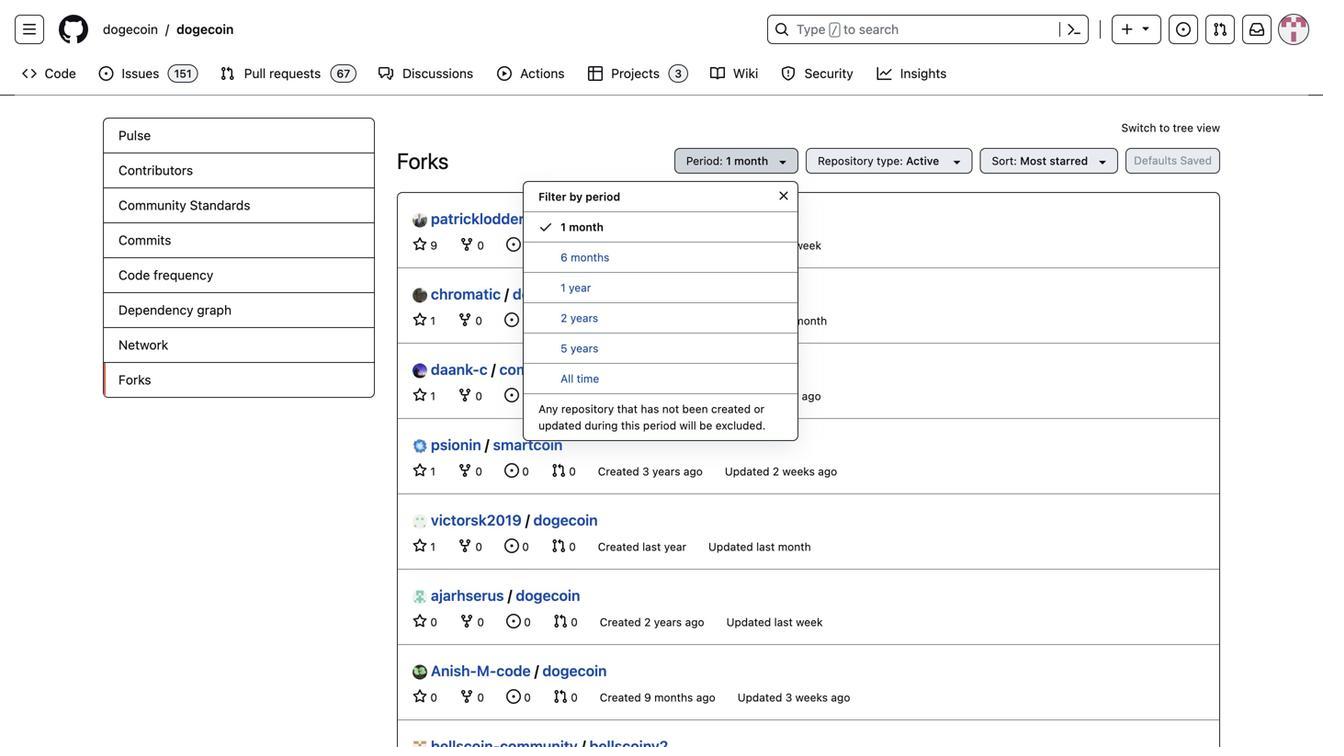 Task type: vqa. For each thing, say whether or not it's contained in the screenshot.


Task type: locate. For each thing, give the bounding box(es) containing it.
year
[[569, 281, 591, 294], [664, 390, 687, 403], [664, 541, 687, 553]]

2 triangle down image from the left
[[950, 154, 965, 169]]

/ dogecoin down smartcoin
[[526, 512, 598, 529]]

1 star image from the top
[[413, 237, 428, 252]]

1 vertical spatial 2
[[773, 465, 780, 478]]

0 for git pull request image related to commodoge-
[[566, 390, 576, 403]]

triangle down image up close menu icon
[[776, 154, 791, 169]]

repo forked image for anish-m-code
[[460, 690, 474, 704]]

issue opened image for ajarhserus
[[506, 614, 521, 629]]

triangle down image for most starred
[[1096, 154, 1111, 169]]

issue opened image up code
[[506, 614, 521, 629]]

book image
[[711, 66, 725, 81]]

dogecoin down by
[[536, 210, 601, 228]]

0 horizontal spatial period
[[586, 190, 621, 203]]

2 created last year from the top
[[598, 541, 687, 553]]

created down created 3 years ago at the bottom
[[598, 541, 640, 553]]

issue opened image down / smartcoin
[[505, 463, 519, 478]]

/ dogecoin down 6
[[505, 285, 577, 303]]

year right has at the left bottom
[[664, 390, 687, 403]]

1 for '1' "link" underneath the 1 month
[[568, 239, 576, 252]]

star image down @patricklodder icon
[[413, 237, 428, 252]]

issue opened image down patricklodder
[[507, 237, 521, 252]]

created last year for / commodoge-64
[[598, 390, 687, 403]]

issue opened image up 'commodoge-'
[[505, 313, 519, 327]]

0 horizontal spatial forks
[[119, 372, 151, 388]]

0 for chromatic's issue opened icon
[[519, 314, 529, 327]]

forks down network
[[119, 372, 151, 388]]

star image down @anish m code icon
[[413, 690, 428, 704]]

period: 1 month
[[687, 154, 769, 167]]

year up 2 years
[[569, 281, 591, 294]]

1 vertical spatial weeks
[[783, 465, 815, 478]]

0 for git pull request image for smartcoin
[[566, 465, 576, 478]]

1 right check image
[[561, 221, 566, 234]]

created
[[712, 403, 751, 416]]

9
[[428, 239, 438, 252], [643, 239, 650, 252], [645, 691, 652, 704]]

1 down 6
[[561, 281, 566, 294]]

1 vertical spatial months
[[655, 691, 694, 704]]

@chromatic image
[[413, 288, 428, 303]]

9 down 'created 2 years ago'
[[645, 691, 652, 704]]

2 star image from the top
[[413, 539, 428, 553]]

year for commodoge-
[[664, 390, 687, 403]]

1 link down the 1 month
[[553, 237, 576, 252]]

updated for anish-m-code
[[738, 691, 783, 704]]

0 horizontal spatial triangle down image
[[776, 154, 791, 169]]

1 down the "@chromatic" icon
[[428, 314, 436, 327]]

repo forked image down the ajarhserus
[[460, 614, 474, 629]]

period down has at the left bottom
[[643, 419, 677, 432]]

created down this
[[598, 465, 640, 478]]

forks link
[[104, 363, 374, 397]]

contributors link
[[104, 154, 374, 188]]

dogecoin link down smartcoin
[[534, 512, 598, 529]]

created last year
[[598, 390, 687, 403], [598, 541, 687, 553]]

to left tree
[[1160, 121, 1171, 134]]

151
[[174, 67, 192, 80]]

network
[[119, 337, 168, 353]]

pull requests
[[244, 66, 321, 81]]

2 vertical spatial weeks
[[796, 691, 828, 704]]

created up 5 years
[[598, 314, 643, 327]]

1 right 6
[[568, 239, 576, 252]]

triangle down image right starred
[[1096, 154, 1111, 169]]

2 up created 9 months ago
[[645, 616, 651, 629]]

code link
[[15, 60, 84, 87]]

@daank c image
[[413, 364, 428, 378]]

1 horizontal spatial code
[[119, 268, 150, 283]]

dogecoin for patricklodder
[[536, 210, 601, 228]]

week down updated last month
[[796, 616, 823, 629]]

weeks
[[767, 390, 799, 403], [783, 465, 815, 478], [796, 691, 828, 704]]

updated
[[725, 239, 770, 252], [709, 390, 754, 403], [725, 465, 770, 478], [709, 541, 754, 553], [727, 616, 772, 629], [738, 691, 783, 704]]

1 right the period:
[[726, 154, 732, 167]]

repo forked image down patricklodder link
[[460, 237, 474, 252]]

view
[[1197, 121, 1221, 134]]

1 link down the "@chromatic" icon
[[413, 313, 436, 327]]

0 vertical spatial git pull request image
[[551, 388, 566, 403]]

3
[[675, 67, 682, 80], [757, 390, 764, 403], [643, 465, 650, 478], [786, 691, 793, 704]]

2 horizontal spatial triangle down image
[[1096, 154, 1111, 169]]

dogecoin link for victorsk2019
[[534, 512, 598, 529]]

dogecoin link for patricklodder
[[536, 210, 601, 228]]

1 vertical spatial week
[[796, 616, 823, 629]]

1 issue opened image from the top
[[505, 388, 519, 403]]

close menu image
[[777, 188, 792, 203]]

pulse link
[[104, 119, 374, 154]]

1 down @victorsk2019 image on the left of the page
[[428, 541, 436, 553]]

issue opened image left issues
[[99, 66, 113, 81]]

2 git pull request image from the top
[[551, 463, 566, 478]]

created for anish-m-code
[[600, 691, 641, 704]]

/ dogecoin for patricklodder
[[528, 210, 601, 228]]

star image for daank-c
[[413, 388, 428, 403]]

star image down @psionin 'image'
[[413, 463, 428, 478]]

0 horizontal spatial 2
[[561, 312, 568, 325]]

/ smartcoin
[[485, 436, 563, 454]]

/ inside type / to search
[[832, 24, 838, 37]]

ajarhserus link
[[413, 585, 504, 607]]

git pull request image
[[1214, 22, 1228, 37], [220, 66, 235, 81], [553, 237, 568, 252], [551, 313, 566, 327], [551, 539, 566, 553], [553, 614, 568, 629], [553, 690, 568, 704]]

weeks for commodoge-64
[[767, 390, 799, 403]]

/ for patricklodder
[[528, 210, 533, 228]]

smartcoin
[[493, 436, 563, 454]]

0 vertical spatial issue opened image
[[505, 388, 519, 403]]

comment discussion image
[[379, 66, 394, 81]]

0
[[474, 239, 484, 252], [521, 239, 531, 252], [473, 314, 483, 327], [519, 314, 529, 327], [566, 314, 576, 327], [473, 390, 483, 403], [519, 390, 529, 403], [566, 390, 576, 403], [473, 465, 483, 478], [519, 465, 529, 478], [566, 465, 576, 478], [473, 541, 483, 553], [519, 541, 529, 553], [566, 541, 576, 553], [428, 616, 438, 629], [474, 616, 484, 629], [521, 616, 531, 629], [568, 616, 578, 629], [428, 691, 438, 704], [474, 691, 484, 704], [521, 691, 531, 704], [568, 691, 578, 704]]

issue opened image
[[505, 388, 519, 403], [505, 463, 519, 478]]

dogecoin right the ajarhserus
[[516, 587, 581, 604]]

year up 'created 2 years ago'
[[664, 541, 687, 553]]

1 horizontal spatial 2
[[645, 616, 651, 629]]

1 year
[[561, 281, 591, 294]]

contributors
[[119, 163, 193, 178]]

1 for year
[[561, 281, 566, 294]]

issue opened image left any
[[505, 388, 519, 403]]

years up created 9 months ago
[[654, 616, 682, 629]]

1 vertical spatial issue opened image
[[505, 463, 519, 478]]

2
[[561, 312, 568, 325], [773, 465, 780, 478], [645, 616, 651, 629]]

psionin link
[[413, 434, 482, 456]]

last month
[[773, 314, 828, 327]]

repo forked image down the victorsk2019 link on the left bottom of page
[[458, 539, 473, 553]]

created for psionin
[[598, 465, 640, 478]]

issue opened image for commodoge-64
[[505, 388, 519, 403]]

/ for daank-c
[[492, 361, 496, 378]]

months down 'created 2 years ago'
[[655, 691, 694, 704]]

filter by period
[[539, 190, 621, 203]]

homepage image
[[59, 15, 88, 44]]

been
[[683, 403, 709, 416]]

repository type: active
[[818, 154, 943, 167]]

chromatic link
[[413, 283, 501, 305]]

0 vertical spatial months
[[571, 251, 610, 264]]

0 vertical spatial forks
[[397, 148, 449, 174]]

2 vertical spatial 2
[[645, 616, 651, 629]]

year for dogecoin
[[664, 541, 687, 553]]

/
[[165, 22, 169, 37], [832, 24, 838, 37], [528, 210, 533, 228], [505, 285, 509, 303], [492, 361, 496, 378], [485, 436, 490, 454], [526, 512, 530, 529], [508, 587, 512, 604], [535, 662, 539, 680]]

weeks for smartcoin
[[783, 465, 815, 478]]

1 horizontal spatial to
[[1160, 121, 1171, 134]]

repo forked image
[[458, 463, 473, 478]]

dogecoin link for anish-m-code
[[543, 662, 607, 680]]

months right 6
[[571, 251, 610, 264]]

1 vertical spatial updated last week
[[727, 616, 823, 629]]

menu
[[524, 212, 798, 394]]

6 months
[[561, 251, 610, 264]]

9 up 1 year link
[[643, 239, 650, 252]]

insights element
[[103, 118, 375, 398]]

1 triangle down image from the left
[[776, 154, 791, 169]]

period right by
[[586, 190, 621, 203]]

defaults saved button
[[1126, 148, 1221, 174]]

issue opened image right triangle down image on the right top of page
[[1177, 22, 1192, 37]]

updated for daank-c
[[709, 390, 754, 403]]

@bellscoin community image
[[413, 741, 428, 747]]

star image down the "@chromatic" icon
[[413, 313, 428, 327]]

4 star image from the top
[[413, 614, 428, 629]]

code right code icon
[[45, 66, 76, 81]]

1 link for victorsk2019
[[413, 539, 436, 553]]

wiki
[[734, 66, 759, 81]]

0 for issue opened icon related to ajarhserus
[[521, 616, 531, 629]]

week for ajarhserus
[[796, 616, 823, 629]]

2 up updated last month
[[773, 465, 780, 478]]

0 horizontal spatial code
[[45, 66, 76, 81]]

created down 'created 2 years ago'
[[600, 691, 641, 704]]

dogecoin up 151
[[177, 22, 234, 37]]

1 vertical spatial git pull request image
[[551, 463, 566, 478]]

command palette image
[[1067, 22, 1082, 37]]

code down commits
[[119, 268, 150, 283]]

years
[[653, 239, 681, 252], [571, 312, 599, 325], [571, 342, 599, 355], [653, 465, 681, 478], [654, 616, 682, 629]]

list
[[96, 15, 757, 44]]

1 star image from the top
[[413, 463, 428, 478]]

years up 5 years
[[571, 312, 599, 325]]

dogecoin link for chromatic
[[513, 285, 577, 303]]

1 link down @daank c image
[[413, 388, 436, 403]]

frequency
[[154, 268, 213, 283]]

1 horizontal spatial period
[[643, 419, 677, 432]]

0 vertical spatial code
[[45, 66, 76, 81]]

updated last month
[[709, 541, 811, 553]]

dogecoin link
[[96, 15, 165, 44], [169, 15, 241, 44], [536, 210, 601, 228], [513, 285, 577, 303], [534, 512, 598, 529], [516, 587, 581, 604], [543, 662, 607, 680]]

0 vertical spatial updated last week
[[725, 239, 822, 252]]

created down 64
[[598, 390, 640, 403]]

repo forked image down anish-m-code link
[[460, 690, 474, 704]]

created for victorsk2019
[[598, 541, 640, 553]]

dogecoin down smartcoin
[[534, 512, 598, 529]]

0 vertical spatial to
[[844, 22, 856, 37]]

git pull request image for chromatic
[[551, 313, 566, 327]]

dogecoin link right code
[[543, 662, 607, 680]]

9 for patricklodder
[[643, 239, 650, 252]]

git pull request image down all
[[551, 388, 566, 403]]

years down will
[[653, 465, 681, 478]]

commodoge-
[[500, 361, 593, 378]]

code
[[497, 662, 531, 680]]

updated last week
[[725, 239, 822, 252], [727, 616, 823, 629]]

2 star image from the top
[[413, 313, 428, 327]]

triangle down image right 'active'
[[950, 154, 965, 169]]

by
[[570, 190, 583, 203]]

1 horizontal spatial months
[[655, 691, 694, 704]]

git pull request image for victorsk2019
[[551, 539, 566, 553]]

this
[[621, 419, 640, 432]]

0 vertical spatial weeks
[[767, 390, 799, 403]]

star image for psionin
[[413, 463, 428, 478]]

triangle down image for active
[[950, 154, 965, 169]]

/ dogecoin right code
[[535, 662, 607, 680]]

@anish m code image
[[413, 665, 428, 680]]

1 vertical spatial star image
[[413, 539, 428, 553]]

2 for created 2 years ago
[[645, 616, 651, 629]]

years up 1 year link
[[653, 239, 681, 252]]

git pull request image for smartcoin
[[551, 463, 566, 478]]

years right 5
[[571, 342, 599, 355]]

graph image
[[877, 66, 892, 81]]

1 vertical spatial year
[[664, 390, 687, 403]]

0 vertical spatial updated 3 weeks ago
[[709, 390, 822, 403]]

repo forked image down daank-c
[[458, 388, 473, 403]]

patricklodder link
[[413, 208, 525, 230]]

0 for patricklodder issue opened icon
[[521, 239, 531, 252]]

community standards
[[119, 198, 251, 213]]

all time link
[[524, 364, 798, 394]]

git pull request image
[[551, 388, 566, 403], [551, 463, 566, 478]]

triangle down image
[[776, 154, 791, 169], [950, 154, 965, 169], [1096, 154, 1111, 169]]

victorsk2019
[[431, 512, 522, 529]]

1 down @psionin 'image'
[[428, 465, 436, 478]]

updated last week down updated last month
[[727, 616, 823, 629]]

code inside insights element
[[119, 268, 150, 283]]

2 vertical spatial year
[[664, 541, 687, 553]]

5 star image from the top
[[413, 690, 428, 704]]

forks up @patricklodder icon
[[397, 148, 449, 174]]

network link
[[104, 328, 374, 363]]

2 years link
[[524, 303, 798, 334]]

issue opened image
[[1177, 22, 1192, 37], [99, 66, 113, 81], [507, 237, 521, 252], [505, 313, 519, 327], [505, 539, 519, 553], [506, 614, 521, 629], [506, 690, 521, 704]]

created
[[598, 239, 640, 252], [598, 314, 643, 327], [598, 390, 640, 403], [598, 465, 640, 478], [598, 541, 640, 553], [600, 616, 641, 629], [600, 691, 641, 704]]

dogecoin right code
[[543, 662, 607, 680]]

1 link down @psionin 'image'
[[413, 463, 436, 478]]

1 vertical spatial to
[[1160, 121, 1171, 134]]

issue opened image down code
[[506, 690, 521, 704]]

pull
[[244, 66, 266, 81]]

repo forked image
[[460, 237, 474, 252], [458, 313, 473, 327], [458, 388, 473, 403], [458, 539, 473, 553], [460, 614, 474, 629], [460, 690, 474, 704]]

code
[[45, 66, 76, 81], [119, 268, 150, 283]]

1 horizontal spatial triangle down image
[[950, 154, 965, 169]]

updated last week for ajarhserus
[[727, 616, 823, 629]]

2 up 5
[[561, 312, 568, 325]]

repo forked image down chromatic
[[458, 313, 473, 327]]

/ dogecoin right the ajarhserus
[[508, 587, 581, 604]]

psionin
[[431, 436, 482, 454]]

1 vertical spatial updated 3 weeks ago
[[738, 691, 851, 704]]

/ dogecoin for ajarhserus
[[508, 587, 581, 604]]

years for psionin
[[653, 465, 681, 478]]

1 created last year from the top
[[598, 390, 687, 403]]

updated for ajarhserus
[[727, 616, 772, 629]]

1 git pull request image from the top
[[551, 388, 566, 403]]

star image
[[413, 463, 428, 478], [413, 539, 428, 553]]

git pull request image down smartcoin
[[551, 463, 566, 478]]

during
[[585, 419, 618, 432]]

pulse
[[119, 128, 151, 143]]

menu containing 1 month
[[524, 212, 798, 394]]

wiki link
[[703, 60, 767, 87]]

/ for chromatic
[[505, 285, 509, 303]]

created down the 1 month
[[598, 239, 640, 252]]

created for ajarhserus
[[600, 616, 641, 629]]

created up created 9 months ago
[[600, 616, 641, 629]]

0 for chromatic git pull request icon
[[566, 314, 576, 327]]

5 years link
[[524, 334, 798, 364]]

dogecoin link down by
[[536, 210, 601, 228]]

security
[[805, 66, 854, 81]]

0 vertical spatial star image
[[413, 463, 428, 478]]

0 vertical spatial 2
[[561, 312, 568, 325]]

switch to tree view
[[1122, 121, 1221, 134]]

star image
[[413, 237, 428, 252], [413, 313, 428, 327], [413, 388, 428, 403], [413, 614, 428, 629], [413, 690, 428, 704]]

dogecoin link down 6
[[513, 285, 577, 303]]

to left the search
[[844, 22, 856, 37]]

security link
[[774, 60, 863, 87]]

issue opened image down victorsk2019
[[505, 539, 519, 553]]

star image down @daank c image
[[413, 388, 428, 403]]

1 vertical spatial forks
[[119, 372, 151, 388]]

0 vertical spatial week
[[795, 239, 822, 252]]

standards
[[190, 198, 251, 213]]

star image down @victorsk2019 image on the left of the page
[[413, 539, 428, 553]]

week up 'last month'
[[795, 239, 822, 252]]

/ dogecoin for anish-m-code
[[535, 662, 607, 680]]

/ dogecoin down by
[[528, 210, 601, 228]]

updated last week down close menu icon
[[725, 239, 822, 252]]

/ dogecoin
[[528, 210, 601, 228], [505, 285, 577, 303], [526, 512, 598, 529], [508, 587, 581, 604], [535, 662, 607, 680]]

/ for psionin
[[485, 436, 490, 454]]

1 vertical spatial created last year
[[598, 541, 687, 553]]

month
[[735, 154, 769, 167], [569, 221, 604, 234], [795, 314, 828, 327], [778, 541, 811, 553]]

0 vertical spatial created last year
[[598, 390, 687, 403]]

dogecoin for ajarhserus
[[516, 587, 581, 604]]

projects
[[612, 66, 660, 81]]

@patricklodder image
[[413, 213, 428, 228]]

2 horizontal spatial 2
[[773, 465, 780, 478]]

dogecoin down 6
[[513, 285, 577, 303]]

check image
[[539, 220, 554, 234]]

1 vertical spatial period
[[643, 419, 677, 432]]

repo forked image for victorsk2019
[[458, 539, 473, 553]]

updated for patricklodder
[[725, 239, 770, 252]]

plus image
[[1121, 22, 1135, 37]]

dogecoin
[[103, 22, 158, 37], [177, 22, 234, 37], [536, 210, 601, 228], [513, 285, 577, 303], [534, 512, 598, 529], [516, 587, 581, 604], [543, 662, 607, 680]]

week
[[795, 239, 822, 252], [796, 616, 823, 629]]

2 issue opened image from the top
[[505, 463, 519, 478]]

0 vertical spatial year
[[569, 281, 591, 294]]

1 horizontal spatial forks
[[397, 148, 449, 174]]

1 vertical spatial code
[[119, 268, 150, 283]]

created for patricklodder
[[598, 239, 640, 252]]

star image down @ajarhserus image
[[413, 614, 428, 629]]

3 star image from the top
[[413, 388, 428, 403]]

0 for git pull request icon corresponding to victorsk2019
[[566, 541, 576, 553]]

1 month
[[561, 221, 604, 234]]

1 link down @victorsk2019 image on the left of the page
[[413, 539, 436, 553]]

1 down @daank c image
[[428, 390, 436, 403]]

3 triangle down image from the left
[[1096, 154, 1111, 169]]

dogecoin link right the ajarhserus
[[516, 587, 581, 604]]

git pull request image for anish-m-code
[[553, 690, 568, 704]]

triangle down image for 1 month
[[776, 154, 791, 169]]



Task type: describe. For each thing, give the bounding box(es) containing it.
graph
[[197, 302, 232, 318]]

dogecoin for victorsk2019
[[534, 512, 598, 529]]

git pull request image for commodoge-
[[551, 388, 566, 403]]

0 for ajarhserus's star image
[[428, 616, 438, 629]]

dogecoin for chromatic
[[513, 285, 577, 303]]

6 months link
[[524, 243, 798, 273]]

forks inside insights element
[[119, 372, 151, 388]]

updated 2 weeks ago
[[725, 465, 838, 478]]

9 down @patricklodder icon
[[428, 239, 438, 252]]

daank-c
[[431, 361, 488, 378]]

1 link for chromatic
[[413, 313, 436, 327]]

1 link for daank-c
[[413, 388, 436, 403]]

period inside 'any repository that has not been created or updated during this period will be excluded.'
[[643, 419, 677, 432]]

2 years
[[561, 312, 599, 325]]

2 for updated 2 weeks ago
[[773, 465, 780, 478]]

list containing dogecoin / dogecoin
[[96, 15, 757, 44]]

/ inside dogecoin / dogecoin
[[165, 22, 169, 37]]

repo forked image for chromatic
[[458, 313, 473, 327]]

discussions link
[[372, 60, 483, 87]]

commits
[[119, 233, 171, 248]]

9 link
[[413, 237, 438, 252]]

dogecoin link up issues
[[96, 15, 165, 44]]

smartcoin link
[[493, 436, 563, 454]]

commodoge-64 link
[[500, 361, 612, 378]]

issue opened image for victorsk2019
[[505, 539, 519, 553]]

created 9 years ago
[[598, 239, 703, 252]]

repository
[[562, 403, 614, 416]]

type
[[797, 22, 826, 37]]

sort: most starred
[[992, 154, 1089, 167]]

play image
[[497, 66, 512, 81]]

discussions
[[403, 66, 474, 81]]

anish-m-code
[[431, 662, 531, 680]]

triangle down image
[[1139, 21, 1154, 35]]

ajarhserus
[[431, 587, 504, 604]]

repo forked image for patricklodder
[[460, 237, 474, 252]]

daank-
[[431, 361, 480, 378]]

has
[[641, 403, 660, 416]]

0 for repo forked image
[[473, 465, 483, 478]]

any
[[539, 403, 558, 416]]

0 for anish-m-code star image
[[428, 691, 438, 704]]

chromatic
[[431, 285, 501, 303]]

code for code frequency
[[119, 268, 150, 283]]

patricklodder
[[431, 210, 525, 228]]

0 for victorsk2019 issue opened icon
[[519, 541, 529, 553]]

1 for '1' "link" related to psionin
[[428, 465, 436, 478]]

excluded.
[[716, 419, 766, 432]]

issue opened image for smartcoin
[[505, 463, 519, 478]]

created for daank-c
[[598, 390, 640, 403]]

years for ajarhserus
[[654, 616, 682, 629]]

dogecoin / dogecoin
[[103, 22, 234, 37]]

6
[[561, 251, 568, 264]]

code image
[[22, 66, 37, 81]]

year inside 1 year link
[[569, 281, 591, 294]]

created 3 years ago
[[598, 465, 703, 478]]

dependency graph link
[[104, 293, 374, 328]]

switch
[[1122, 121, 1157, 134]]

period:
[[687, 154, 723, 167]]

dogecoin up issues
[[103, 22, 158, 37]]

type:
[[877, 154, 904, 167]]

will
[[680, 419, 697, 432]]

@victorsk2019 image
[[413, 514, 428, 529]]

star image for anish-m-code
[[413, 690, 428, 704]]

0 for issue opened image related to smartcoin
[[519, 465, 529, 478]]

updated last week for patricklodder
[[725, 239, 822, 252]]

notifications image
[[1250, 22, 1265, 37]]

/ for ajarhserus
[[508, 587, 512, 604]]

updated for psionin
[[725, 465, 770, 478]]

m-
[[477, 662, 497, 680]]

that
[[617, 403, 638, 416]]

any repository that has not been created or updated during this period will be excluded.
[[539, 403, 766, 432]]

week for patricklodder
[[795, 239, 822, 252]]

/ dogecoin for chromatic
[[505, 285, 577, 303]]

not
[[663, 403, 680, 416]]

shield image
[[782, 66, 796, 81]]

repository
[[818, 154, 874, 167]]

0 horizontal spatial to
[[844, 22, 856, 37]]

0 for issue opened icon for anish-m-code
[[521, 691, 531, 704]]

years for patricklodder
[[653, 239, 681, 252]]

created last year for / dogecoin
[[598, 541, 687, 553]]

anish-
[[431, 662, 477, 680]]

victorsk2019 link
[[413, 509, 522, 531]]

issues
[[122, 66, 159, 81]]

actions
[[521, 66, 565, 81]]

1 year link
[[524, 273, 798, 303]]

issue opened image for patricklodder
[[507, 237, 521, 252]]

dependency graph
[[119, 302, 232, 318]]

0 vertical spatial period
[[586, 190, 621, 203]]

commits link
[[104, 223, 374, 258]]

1 for month
[[561, 221, 566, 234]]

weeks for dogecoin
[[796, 691, 828, 704]]

dogecoin for anish-m-code
[[543, 662, 607, 680]]

star image for ajarhserus
[[413, 614, 428, 629]]

created 9 months ago
[[600, 691, 716, 704]]

code frequency
[[119, 268, 213, 283]]

created 2 years ago
[[600, 616, 705, 629]]

active
[[907, 154, 940, 167]]

5
[[561, 342, 568, 355]]

sort:
[[992, 154, 1018, 167]]

9 for anish-m-code
[[645, 691, 652, 704]]

/ for victorsk2019
[[526, 512, 530, 529]]

star image for chromatic
[[413, 313, 428, 327]]

defaults saved
[[1135, 154, 1213, 167]]

git pull request image for patricklodder
[[553, 237, 568, 252]]

defaults
[[1135, 154, 1178, 167]]

1 for victorsk2019 '1' "link"
[[428, 541, 436, 553]]

community
[[119, 198, 186, 213]]

@psionin image
[[413, 439, 428, 454]]

table image
[[588, 66, 603, 81]]

67
[[337, 67, 350, 80]]

dogecoin link for ajarhserus
[[516, 587, 581, 604]]

updated 3 weeks ago for / dogecoin
[[738, 691, 851, 704]]

0 for ajarhserus's git pull request icon
[[568, 616, 578, 629]]

c
[[480, 361, 488, 378]]

tree
[[1174, 121, 1194, 134]]

/ for anish-m-code
[[535, 662, 539, 680]]

/ commodoge-64
[[492, 361, 612, 378]]

type / to search
[[797, 22, 899, 37]]

daank-c link
[[413, 359, 488, 381]]

1 for '1' "link" related to daank-c
[[428, 390, 436, 403]]

be
[[700, 419, 713, 432]]

issue opened image for chromatic
[[505, 313, 519, 327]]

search
[[859, 22, 899, 37]]

updated 3 weeks ago for / commodoge-64
[[709, 390, 822, 403]]

code frequency link
[[104, 258, 374, 293]]

0 for git pull request icon associated with anish-m-code
[[568, 691, 578, 704]]

actions link
[[490, 60, 573, 87]]

time
[[577, 372, 600, 385]]

community standards link
[[104, 188, 374, 223]]

switch to tree view link
[[1122, 121, 1221, 134]]

issue opened image for anish-m-code
[[506, 690, 521, 704]]

insights link
[[870, 60, 956, 87]]

anish-m-code link
[[413, 660, 531, 682]]

0 horizontal spatial months
[[571, 251, 610, 264]]

filter
[[539, 190, 567, 203]]

dogecoin link up 151
[[169, 15, 241, 44]]

dependency
[[119, 302, 194, 318]]

64
[[593, 361, 612, 378]]

/ dogecoin for victorsk2019
[[526, 512, 598, 529]]

star image for patricklodder
[[413, 237, 428, 252]]

git pull request image for ajarhserus
[[553, 614, 568, 629]]

star image for victorsk2019
[[413, 539, 428, 553]]

1 for '1' "link" corresponding to chromatic
[[428, 314, 436, 327]]

@ajarhserus image
[[413, 590, 428, 604]]

or
[[754, 403, 765, 416]]

all time
[[561, 372, 600, 385]]

1 month link
[[524, 212, 798, 243]]

code for code
[[45, 66, 76, 81]]

repo forked image for daank-c
[[458, 388, 473, 403]]



